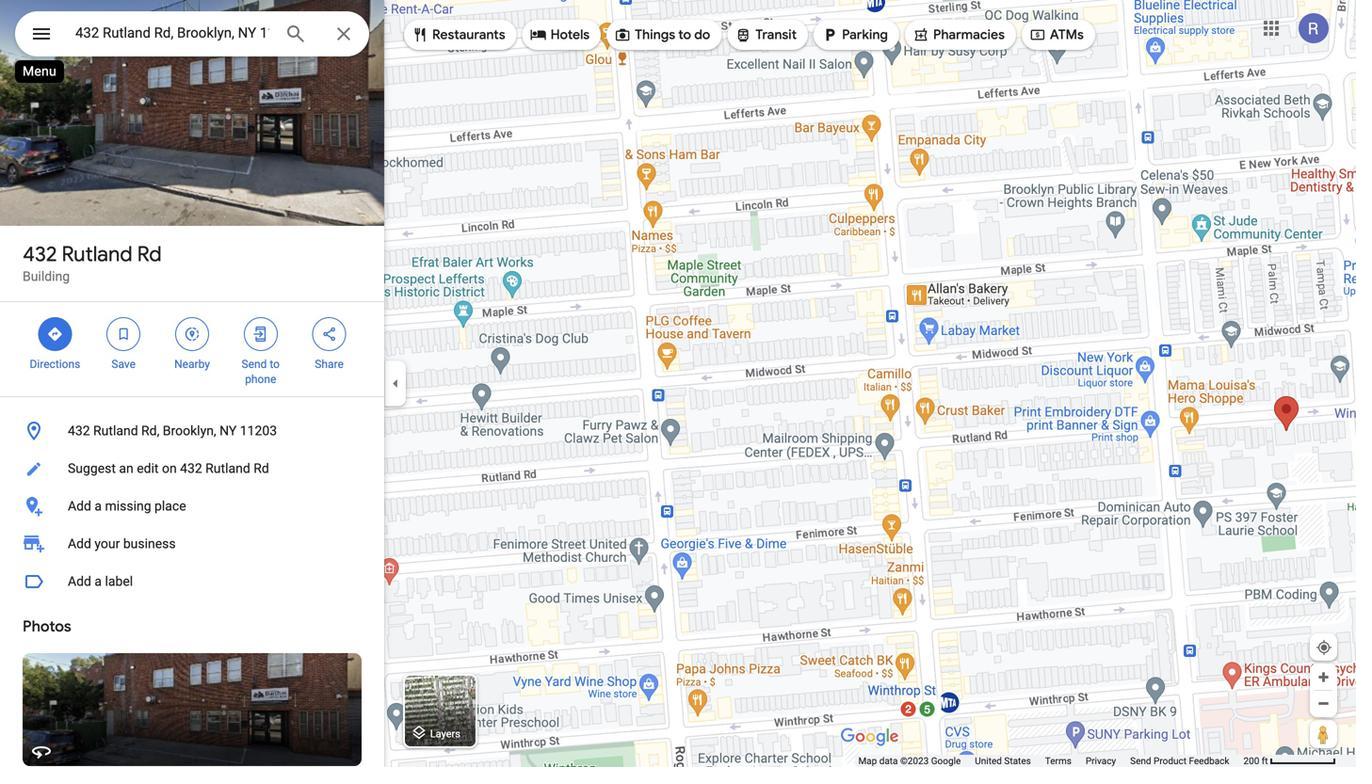 Task type: describe. For each thing, give the bounding box(es) containing it.
rutland for rd,
[[93, 423, 138, 439]]


[[321, 324, 338, 345]]

200 ft
[[1244, 756, 1268, 767]]

432 for rd,
[[68, 423, 90, 439]]

 atms
[[1029, 24, 1084, 45]]

atms
[[1050, 26, 1084, 43]]

200
[[1244, 756, 1260, 767]]

missing
[[105, 499, 151, 514]]

432 rutland rd, brooklyn, ny 11203
[[68, 423, 277, 439]]

none field inside '432 rutland rd, brooklyn, ny 11203' field
[[75, 22, 269, 44]]

restaurants
[[432, 26, 505, 43]]

google maps element
[[0, 0, 1356, 768]]

business
[[123, 536, 176, 552]]

place
[[154, 499, 186, 514]]

states
[[1004, 756, 1031, 767]]

rutland for rd
[[62, 241, 132, 267]]

add a label
[[68, 574, 133, 590]]

things
[[635, 26, 675, 43]]

send for send to phone
[[242, 358, 267, 371]]

feedback
[[1189, 756, 1230, 767]]

send product feedback
[[1130, 756, 1230, 767]]

432 rutland rd building
[[23, 241, 162, 284]]

terms button
[[1045, 755, 1072, 768]]

building
[[23, 269, 70, 284]]

footer inside the google maps element
[[858, 755, 1244, 768]]


[[30, 20, 53, 48]]

edit
[[137, 461, 159, 477]]

 transit
[[735, 24, 797, 45]]

send to phone
[[242, 358, 280, 386]]

add for add your business
[[68, 536, 91, 552]]

 restaurants
[[412, 24, 505, 45]]

actions for 432 rutland rd region
[[0, 302, 384, 397]]

united
[[975, 756, 1002, 767]]

a for missing
[[95, 499, 102, 514]]

send product feedback button
[[1130, 755, 1230, 768]]


[[1029, 24, 1046, 45]]


[[252, 324, 269, 345]]

 button
[[15, 11, 68, 60]]

do
[[694, 26, 710, 43]]


[[735, 24, 752, 45]]

 hotels
[[530, 24, 590, 45]]

to inside the  things to do
[[678, 26, 691, 43]]

add for add a missing place
[[68, 499, 91, 514]]

add your business link
[[0, 526, 384, 563]]

pharmacies
[[933, 26, 1005, 43]]


[[115, 324, 132, 345]]


[[913, 24, 930, 45]]

add for add a label
[[68, 574, 91, 590]]

save
[[111, 358, 136, 371]]

ft
[[1262, 756, 1268, 767]]

rutland inside button
[[206, 461, 250, 477]]

 things to do
[[614, 24, 710, 45]]


[[821, 24, 838, 45]]


[[530, 24, 547, 45]]

hotels
[[551, 26, 590, 43]]

 search field
[[15, 11, 369, 60]]

200 ft button
[[1244, 756, 1337, 767]]

11203
[[240, 423, 277, 439]]

photos
[[23, 617, 71, 637]]



Task type: locate. For each thing, give the bounding box(es) containing it.
1 horizontal spatial 432
[[68, 423, 90, 439]]

send up phone
[[242, 358, 267, 371]]

rd
[[137, 241, 162, 267], [254, 461, 269, 477]]

footer containing map data ©2023 google
[[858, 755, 1244, 768]]

send inside send to phone
[[242, 358, 267, 371]]

add down suggest in the left of the page
[[68, 499, 91, 514]]

rutland up building
[[62, 241, 132, 267]]

0 vertical spatial rutland
[[62, 241, 132, 267]]

1 vertical spatial to
[[270, 358, 280, 371]]

0 vertical spatial 432
[[23, 241, 57, 267]]

432 Rutland Rd, Brooklyn, NY 11203 field
[[15, 11, 369, 57]]

suggest an edit on 432 rutland rd button
[[0, 450, 384, 488]]

add inside button
[[68, 574, 91, 590]]

send
[[242, 358, 267, 371], [1130, 756, 1152, 767]]

432 inside 432 rutland rd building
[[23, 241, 57, 267]]

add a missing place
[[68, 499, 186, 514]]

0 vertical spatial to
[[678, 26, 691, 43]]

0 vertical spatial add
[[68, 499, 91, 514]]

ny
[[220, 423, 237, 439]]

to
[[678, 26, 691, 43], [270, 358, 280, 371]]

3 add from the top
[[68, 574, 91, 590]]

1 horizontal spatial send
[[1130, 756, 1152, 767]]

2 horizontal spatial 432
[[180, 461, 202, 477]]


[[614, 24, 631, 45]]

map
[[858, 756, 877, 767]]

map data ©2023 google
[[858, 756, 961, 767]]

add left your at the bottom left
[[68, 536, 91, 552]]

a
[[95, 499, 102, 514], [95, 574, 102, 590]]

your
[[95, 536, 120, 552]]

send for send product feedback
[[1130, 756, 1152, 767]]


[[184, 324, 201, 345]]

©2023
[[900, 756, 929, 767]]

add a label button
[[0, 563, 384, 601]]

add left label
[[68, 574, 91, 590]]

send left product on the right bottom
[[1130, 756, 1152, 767]]

0 vertical spatial a
[[95, 499, 102, 514]]

united states
[[975, 756, 1031, 767]]

1 horizontal spatial rd
[[254, 461, 269, 477]]

google
[[931, 756, 961, 767]]

brooklyn,
[[163, 423, 216, 439]]

432 inside button
[[180, 461, 202, 477]]

layers
[[430, 728, 460, 740]]

rutland inside 432 rutland rd building
[[62, 241, 132, 267]]

privacy button
[[1086, 755, 1116, 768]]

a for label
[[95, 574, 102, 590]]

google account: ruby anderson  
(rubyanndersson@gmail.com) image
[[1299, 13, 1329, 43]]

None field
[[75, 22, 269, 44]]

share
[[315, 358, 344, 371]]

432 for rd
[[23, 241, 57, 267]]

footer
[[858, 755, 1244, 768]]

0 vertical spatial rd
[[137, 241, 162, 267]]

rutland left rd,
[[93, 423, 138, 439]]

send inside button
[[1130, 756, 1152, 767]]

 parking
[[821, 24, 888, 45]]

1 horizontal spatial to
[[678, 26, 691, 43]]

432 up suggest in the left of the page
[[68, 423, 90, 439]]

rd,
[[141, 423, 159, 439]]

432 right on
[[180, 461, 202, 477]]

1 vertical spatial rutland
[[93, 423, 138, 439]]

data
[[879, 756, 898, 767]]

rutland
[[62, 241, 132, 267], [93, 423, 138, 439], [206, 461, 250, 477]]

parking
[[842, 26, 888, 43]]

suggest an edit on 432 rutland rd
[[68, 461, 269, 477]]

add your business
[[68, 536, 176, 552]]

rd inside button
[[254, 461, 269, 477]]

0 vertical spatial send
[[242, 358, 267, 371]]

1 vertical spatial a
[[95, 574, 102, 590]]

product
[[1154, 756, 1187, 767]]

zoom in image
[[1317, 671, 1331, 685]]

on
[[162, 461, 177, 477]]


[[412, 24, 429, 45]]

432 rutland rd, brooklyn, ny 11203 button
[[0, 413, 384, 450]]


[[47, 324, 63, 345]]

2 vertical spatial add
[[68, 574, 91, 590]]

nearby
[[174, 358, 210, 371]]

432 up building
[[23, 241, 57, 267]]

1 vertical spatial rd
[[254, 461, 269, 477]]

a left label
[[95, 574, 102, 590]]

2 a from the top
[[95, 574, 102, 590]]

to inside send to phone
[[270, 358, 280, 371]]

a inside button
[[95, 499, 102, 514]]

a left the missing
[[95, 499, 102, 514]]

to up phone
[[270, 358, 280, 371]]

1 vertical spatial send
[[1130, 756, 1152, 767]]

add inside button
[[68, 499, 91, 514]]

phone
[[245, 373, 276, 386]]

1 add from the top
[[68, 499, 91, 514]]

to left do
[[678, 26, 691, 43]]

add a missing place button
[[0, 488, 384, 526]]

rutland inside button
[[93, 423, 138, 439]]

rutland down ny
[[206, 461, 250, 477]]

show street view coverage image
[[1310, 721, 1337, 749]]

an
[[119, 461, 134, 477]]

united states button
[[975, 755, 1031, 768]]

432
[[23, 241, 57, 267], [68, 423, 90, 439], [180, 461, 202, 477]]

zoom out image
[[1317, 697, 1331, 711]]

terms
[[1045, 756, 1072, 767]]

432 rutland rd main content
[[0, 0, 384, 768]]

432 inside button
[[68, 423, 90, 439]]

2 vertical spatial rutland
[[206, 461, 250, 477]]

0 horizontal spatial to
[[270, 358, 280, 371]]

1 vertical spatial add
[[68, 536, 91, 552]]

2 vertical spatial 432
[[180, 461, 202, 477]]

show your location image
[[1316, 640, 1333, 657]]

1 vertical spatial 432
[[68, 423, 90, 439]]

1 a from the top
[[95, 499, 102, 514]]

privacy
[[1086, 756, 1116, 767]]

0 horizontal spatial send
[[242, 358, 267, 371]]

 pharmacies
[[913, 24, 1005, 45]]

suggest
[[68, 461, 116, 477]]

a inside button
[[95, 574, 102, 590]]

0 horizontal spatial rd
[[137, 241, 162, 267]]

add
[[68, 499, 91, 514], [68, 536, 91, 552], [68, 574, 91, 590]]

directions
[[30, 358, 80, 371]]

rd inside 432 rutland rd building
[[137, 241, 162, 267]]

collapse side panel image
[[385, 373, 406, 394]]

label
[[105, 574, 133, 590]]

2 add from the top
[[68, 536, 91, 552]]

0 horizontal spatial 432
[[23, 241, 57, 267]]

transit
[[756, 26, 797, 43]]



Task type: vqa. For each thing, say whether or not it's contained in the screenshot.


